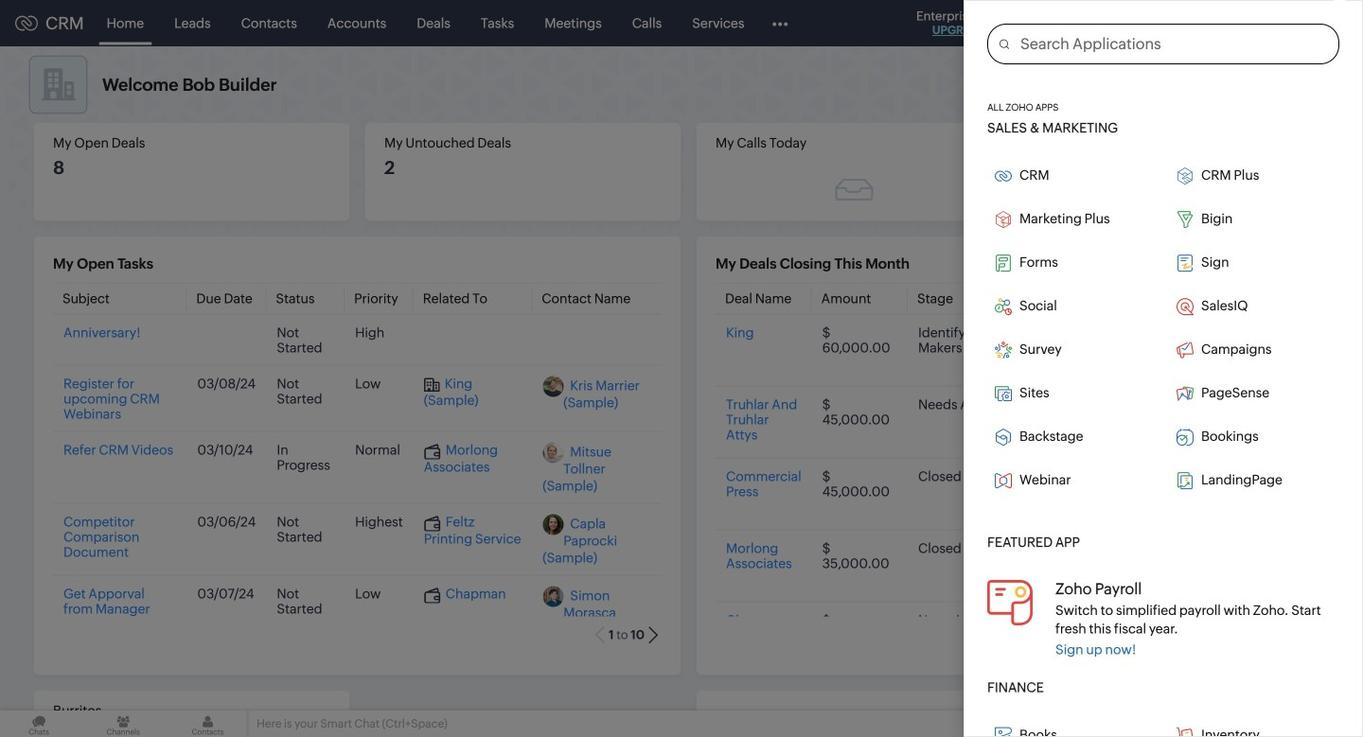Task type: locate. For each thing, give the bounding box(es) containing it.
chats image
[[0, 711, 78, 737]]

search image
[[1088, 15, 1104, 31]]

profile image
[[1278, 8, 1308, 38]]

signals image
[[1126, 15, 1140, 31]]

contacts image
[[169, 711, 247, 737]]

channels image
[[84, 711, 162, 737]]



Task type: describe. For each thing, give the bounding box(es) containing it.
search element
[[1076, 0, 1115, 46]]

zoho payroll image
[[987, 580, 1033, 625]]

calendar image
[[1162, 16, 1178, 31]]

profile element
[[1267, 0, 1320, 46]]

logo image
[[15, 16, 38, 31]]

Search Applications text field
[[1009, 25, 1338, 63]]

signals element
[[1115, 0, 1151, 46]]



Task type: vqa. For each thing, say whether or not it's contained in the screenshot.
bottommost 09:33
no



